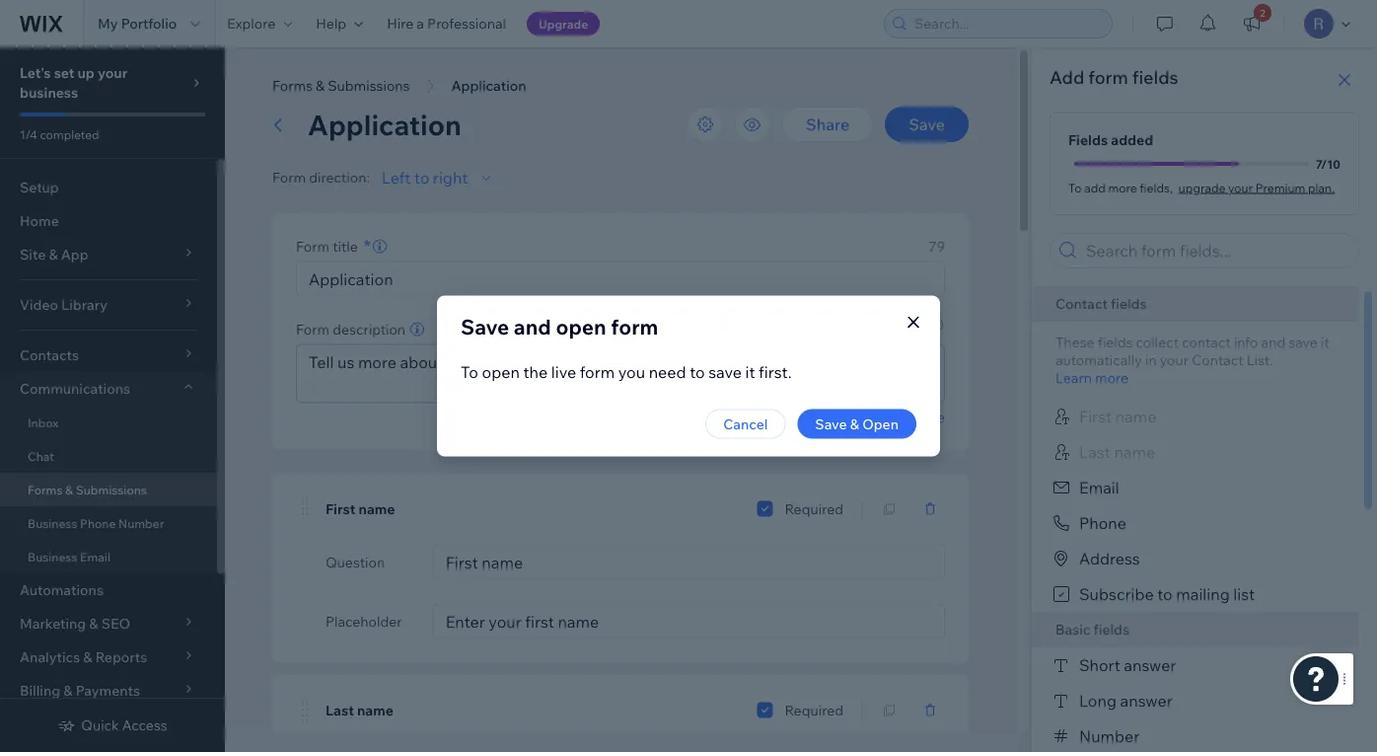 Task type: describe. For each thing, give the bounding box(es) containing it.
submissions for forms & submissions link on the left bottom of page
[[76, 482, 147, 497]]

it inside these fields collect contact info and save it automatically in your contact list. learn more
[[1322, 334, 1330, 351]]

my
[[98, 15, 118, 32]]

Type your question here... field
[[440, 545, 939, 579]]

hire
[[387, 15, 414, 32]]

in
[[1146, 351, 1158, 369]]

these fields collect contact info and save it automatically in your contact list. learn more
[[1056, 334, 1330, 386]]

basic
[[1056, 621, 1091, 638]]

*
[[364, 235, 371, 257]]

these
[[1056, 334, 1095, 351]]

save & open
[[816, 415, 899, 432]]

phone inside sidebar element
[[80, 516, 116, 531]]

& for forms & submissions link on the left bottom of page
[[65, 482, 73, 497]]

to for subscribe
[[1158, 584, 1173, 604]]

need
[[649, 362, 687, 382]]

mailing
[[1177, 584, 1231, 604]]

learn more link
[[1056, 369, 1129, 387]]

2
[[1261, 6, 1266, 19]]

communications
[[20, 380, 130, 397]]

application button
[[442, 71, 537, 101]]

quick
[[81, 717, 119, 734]]

0 vertical spatial email
[[1080, 478, 1120, 497]]

business email
[[28, 549, 111, 564]]

0 horizontal spatial last name
[[326, 702, 394, 719]]

fields,
[[1140, 180, 1173, 195]]

business for business phone number
[[28, 516, 77, 531]]

question
[[326, 553, 385, 571]]

inbox link
[[0, 406, 217, 439]]

forms & submissions link
[[0, 473, 217, 506]]

automations link
[[0, 573, 217, 607]]

contact fields
[[1056, 295, 1147, 312]]

collect
[[1137, 334, 1180, 351]]

save for save and open form
[[461, 314, 509, 340]]

up
[[77, 64, 95, 81]]

a
[[417, 15, 424, 32]]

1 vertical spatial application
[[308, 107, 462, 142]]

learn
[[1056, 369, 1093, 386]]

save inside these fields collect contact info and save it automatically in your contact list. learn more
[[1289, 334, 1319, 351]]

direction:
[[309, 169, 370, 186]]

1 vertical spatial your
[[1229, 180, 1254, 195]]

0 vertical spatial more
[[1109, 180, 1138, 195]]

10
[[1328, 156, 1341, 171]]

more inside these fields collect contact info and save it automatically in your contact list. learn more
[[1096, 369, 1129, 386]]

business phone number link
[[0, 506, 217, 540]]

0 horizontal spatial it
[[746, 362, 756, 382]]

added
[[1112, 131, 1154, 149]]

you
[[619, 362, 646, 382]]

form description
[[296, 320, 406, 338]]

fields
[[1069, 131, 1109, 149]]

1000
[[911, 315, 945, 333]]

upgrade your premium plan. button
[[1179, 179, 1336, 196]]

setup link
[[0, 171, 217, 204]]

0 vertical spatial form
[[1089, 66, 1129, 88]]

basic fields
[[1056, 621, 1130, 638]]

form direction:
[[272, 169, 370, 186]]

short
[[1080, 655, 1121, 675]]

explore
[[227, 15, 276, 32]]

1 horizontal spatial first name
[[1080, 407, 1157, 426]]

subscribe to mailing list
[[1080, 584, 1256, 604]]

1/4 completed
[[20, 127, 99, 142]]

save for save
[[909, 115, 946, 134]]

submissions for forms & submissions button on the left top
[[328, 77, 410, 94]]

live
[[552, 362, 577, 382]]

forms for forms & submissions link on the left bottom of page
[[28, 482, 63, 497]]

quick access button
[[58, 717, 167, 734]]

open
[[863, 415, 899, 432]]

answer for short answer
[[1125, 655, 1177, 675]]

long
[[1080, 691, 1117, 711]]

/ for 64
[[905, 315, 911, 333]]

help
[[316, 15, 347, 32]]

setup
[[20, 179, 59, 196]]

fields added
[[1069, 131, 1154, 149]]

save for save & open
[[816, 415, 848, 432]]

save and open form
[[461, 314, 659, 340]]

64 / 1000
[[888, 315, 945, 333]]

description
[[333, 320, 406, 338]]

Search form fields... field
[[1081, 234, 1353, 267]]

quick access
[[81, 717, 167, 734]]

share
[[806, 115, 850, 134]]

form for form description
[[296, 320, 330, 338]]

home
[[20, 212, 59, 229]]

right
[[433, 168, 468, 188]]

form for form title *
[[296, 237, 330, 255]]

save button
[[886, 107, 969, 142]]

let's
[[20, 64, 51, 81]]

title
[[333, 237, 358, 255]]

left
[[382, 168, 411, 188]]

Search... field
[[909, 10, 1107, 38]]

help button
[[304, 0, 375, 47]]

1 vertical spatial first name
[[326, 500, 395, 517]]

7 / 10
[[1316, 156, 1341, 171]]

1/4
[[20, 127, 37, 142]]

to for to open the live form you need to save it first.
[[461, 362, 479, 382]]

1 vertical spatial save
[[709, 362, 742, 382]]

to add more fields, upgrade your premium plan.
[[1069, 180, 1336, 195]]

long answer
[[1080, 691, 1173, 711]]



Task type: vqa. For each thing, say whether or not it's contained in the screenshot.
'Manage Media'
no



Task type: locate. For each thing, give the bounding box(es) containing it.
save left first.
[[709, 362, 742, 382]]

email down business phone number
[[80, 549, 111, 564]]

cancel
[[724, 415, 768, 432]]

required
[[785, 500, 844, 517], [785, 701, 844, 719]]

1 horizontal spatial number
[[1080, 726, 1140, 746]]

form right "add"
[[1089, 66, 1129, 88]]

application down professional
[[452, 77, 527, 94]]

business email link
[[0, 540, 217, 573]]

email inside business email link
[[80, 549, 111, 564]]

number inside business phone number link
[[119, 516, 164, 531]]

0 vertical spatial contact
[[1056, 295, 1108, 312]]

set
[[54, 64, 74, 81]]

my portfolio
[[98, 15, 177, 32]]

first
[[1080, 407, 1113, 426], [326, 500, 356, 517]]

0 vertical spatial answer
[[1125, 655, 1177, 675]]

sidebar element
[[0, 47, 225, 752]]

/ up plan.
[[1322, 156, 1328, 171]]

1 vertical spatial last name
[[326, 702, 394, 719]]

0 horizontal spatial contact
[[1056, 295, 1108, 312]]

application
[[452, 77, 527, 94], [308, 107, 462, 142]]

submissions down help button
[[328, 77, 410, 94]]

0 horizontal spatial phone
[[80, 516, 116, 531]]

0 horizontal spatial forms & submissions
[[28, 482, 147, 497]]

form left "title"
[[296, 237, 330, 255]]

forms & submissions for forms & submissions button on the left top
[[272, 77, 410, 94]]

open left the in the left of the page
[[482, 362, 520, 382]]

phone down forms & submissions link on the left bottom of page
[[80, 516, 116, 531]]

Add form title... field
[[303, 262, 939, 296]]

it right info
[[1322, 334, 1330, 351]]

cancel button
[[706, 409, 786, 439]]

fields for these
[[1098, 334, 1134, 351]]

/
[[1322, 156, 1328, 171], [905, 315, 911, 333]]

1 vertical spatial /
[[905, 315, 911, 333]]

1 vertical spatial contact
[[1193, 351, 1244, 369]]

answer for long answer
[[1121, 691, 1173, 711]]

more right add
[[1109, 180, 1138, 195]]

last name
[[1080, 442, 1156, 462], [326, 702, 394, 719]]

& down 'help'
[[316, 77, 325, 94]]

0 horizontal spatial first
[[326, 500, 356, 517]]

1 horizontal spatial your
[[1161, 351, 1189, 369]]

1 vertical spatial last
[[326, 702, 354, 719]]

0 horizontal spatial save
[[709, 362, 742, 382]]

address
[[1080, 549, 1141, 569]]

save
[[1289, 334, 1319, 351], [709, 362, 742, 382]]

submissions
[[328, 77, 410, 94], [76, 482, 147, 497]]

form left description
[[296, 320, 330, 338]]

2 vertical spatial to
[[1158, 584, 1173, 604]]

the
[[524, 362, 548, 382]]

submissions up business phone number link in the left of the page
[[76, 482, 147, 497]]

list.
[[1247, 351, 1274, 369]]

application inside button
[[452, 77, 527, 94]]

Add placeholder text… field
[[440, 605, 939, 638]]

remove button
[[869, 408, 946, 426]]

first up question
[[326, 500, 356, 517]]

0 vertical spatial save
[[909, 115, 946, 134]]

fields up automatically
[[1098, 334, 1134, 351]]

0 vertical spatial first name
[[1080, 407, 1157, 426]]

1 horizontal spatial to
[[1069, 180, 1082, 195]]

and up the in the left of the page
[[514, 314, 551, 340]]

contact down contact
[[1193, 351, 1244, 369]]

professional
[[428, 15, 506, 32]]

0 horizontal spatial and
[[514, 314, 551, 340]]

open up live
[[556, 314, 607, 340]]

1 vertical spatial to
[[690, 362, 705, 382]]

communications button
[[0, 372, 217, 406]]

first name
[[1080, 407, 1157, 426], [326, 500, 395, 517]]

forms & submissions inside button
[[272, 77, 410, 94]]

portfolio
[[121, 15, 177, 32]]

& for forms & submissions button on the left top
[[316, 77, 325, 94]]

and
[[514, 314, 551, 340], [1262, 334, 1286, 351]]

save right info
[[1289, 334, 1319, 351]]

0 horizontal spatial email
[[80, 549, 111, 564]]

0 vertical spatial form
[[272, 169, 306, 186]]

Add a short description... text field
[[297, 345, 945, 402]]

1 vertical spatial form
[[611, 314, 659, 340]]

hire a professional
[[387, 15, 506, 32]]

answer up long answer
[[1125, 655, 1177, 675]]

1 vertical spatial email
[[80, 549, 111, 564]]

1 horizontal spatial first
[[1080, 407, 1113, 426]]

first down learn more link
[[1080, 407, 1113, 426]]

last name down learn more link
[[1080, 442, 1156, 462]]

and up list.
[[1262, 334, 1286, 351]]

&
[[316, 77, 325, 94], [851, 415, 860, 432], [65, 482, 73, 497]]

1 vertical spatial number
[[1080, 726, 1140, 746]]

/ for 7
[[1322, 156, 1328, 171]]

business
[[28, 516, 77, 531], [28, 549, 77, 564]]

submissions inside forms & submissions button
[[328, 77, 410, 94]]

0 vertical spatial /
[[1322, 156, 1328, 171]]

/ up remove button
[[905, 315, 911, 333]]

forms & submissions up business phone number
[[28, 482, 147, 497]]

0 vertical spatial save
[[1289, 334, 1319, 351]]

0 horizontal spatial submissions
[[76, 482, 147, 497]]

1 horizontal spatial contact
[[1193, 351, 1244, 369]]

email
[[1080, 478, 1120, 497], [80, 549, 111, 564]]

1 horizontal spatial &
[[316, 77, 325, 94]]

0 horizontal spatial to
[[414, 168, 430, 188]]

0 horizontal spatial number
[[119, 516, 164, 531]]

2 horizontal spatial your
[[1229, 180, 1254, 195]]

premium
[[1256, 180, 1306, 195]]

2 horizontal spatial &
[[851, 415, 860, 432]]

fields up added
[[1133, 66, 1179, 88]]

1 horizontal spatial and
[[1262, 334, 1286, 351]]

1 vertical spatial it
[[746, 362, 756, 382]]

add
[[1085, 180, 1106, 195]]

1 required from the top
[[785, 500, 844, 517]]

add form fields
[[1050, 66, 1179, 88]]

automatically
[[1056, 351, 1143, 369]]

0 horizontal spatial first name
[[326, 500, 395, 517]]

business up the automations
[[28, 549, 77, 564]]

add
[[1050, 66, 1085, 88]]

forms for forms & submissions button on the left top
[[272, 77, 313, 94]]

1 vertical spatial save
[[461, 314, 509, 340]]

1 vertical spatial answer
[[1121, 691, 1173, 711]]

0 horizontal spatial last
[[326, 702, 354, 719]]

2 vertical spatial &
[[65, 482, 73, 497]]

1 vertical spatial more
[[1096, 369, 1129, 386]]

1 vertical spatial submissions
[[76, 482, 147, 497]]

1 horizontal spatial forms
[[272, 77, 313, 94]]

& inside sidebar element
[[65, 482, 73, 497]]

open
[[556, 314, 607, 340], [482, 362, 520, 382]]

plan.
[[1309, 180, 1336, 195]]

upgrade
[[1179, 180, 1226, 195]]

0 horizontal spatial forms
[[28, 482, 63, 497]]

& for save & open button in the bottom right of the page
[[851, 415, 860, 432]]

answer down short answer
[[1121, 691, 1173, 711]]

last name down the placeholder
[[326, 702, 394, 719]]

79
[[929, 237, 946, 255]]

first.
[[759, 362, 792, 382]]

to inside button
[[414, 168, 430, 188]]

first name down learn more link
[[1080, 407, 1157, 426]]

last
[[1080, 442, 1111, 462], [326, 702, 354, 719]]

1 horizontal spatial forms & submissions
[[272, 77, 410, 94]]

fields up collect
[[1112, 295, 1147, 312]]

0 vertical spatial forms & submissions
[[272, 77, 410, 94]]

form title *
[[296, 235, 371, 257]]

1 horizontal spatial phone
[[1080, 513, 1127, 533]]

forms down explore
[[272, 77, 313, 94]]

business
[[20, 84, 78, 101]]

fields for contact
[[1112, 295, 1147, 312]]

2 vertical spatial your
[[1161, 351, 1189, 369]]

fields
[[1133, 66, 1179, 88], [1112, 295, 1147, 312], [1098, 334, 1134, 351], [1094, 621, 1130, 638]]

form up you on the left of the page
[[611, 314, 659, 340]]

business up business email
[[28, 516, 77, 531]]

contact up these
[[1056, 295, 1108, 312]]

required for last name
[[785, 701, 844, 719]]

form right live
[[580, 362, 615, 382]]

& left open at the right bottom
[[851, 415, 860, 432]]

1 horizontal spatial save
[[816, 415, 848, 432]]

None checkbox
[[758, 698, 773, 722]]

your right upgrade
[[1229, 180, 1254, 195]]

access
[[122, 717, 167, 734]]

name
[[1116, 407, 1157, 426], [1115, 442, 1156, 462], [359, 500, 395, 517], [357, 702, 394, 719]]

last down learn more link
[[1080, 442, 1111, 462]]

to
[[1069, 180, 1082, 195], [461, 362, 479, 382]]

1 vertical spatial forms
[[28, 482, 63, 497]]

forms
[[272, 77, 313, 94], [28, 482, 63, 497]]

1 vertical spatial business
[[28, 549, 77, 564]]

2 horizontal spatial to
[[1158, 584, 1173, 604]]

your inside these fields collect contact info and save it automatically in your contact list. learn more
[[1161, 351, 1189, 369]]

1 horizontal spatial it
[[1322, 334, 1330, 351]]

0 vertical spatial to
[[1069, 180, 1082, 195]]

0 vertical spatial application
[[452, 77, 527, 94]]

form left direction:
[[272, 169, 306, 186]]

form for form direction:
[[272, 169, 306, 186]]

2 vertical spatial form
[[296, 320, 330, 338]]

0 vertical spatial submissions
[[328, 77, 410, 94]]

0 vertical spatial first
[[1080, 407, 1113, 426]]

hire a professional link
[[375, 0, 518, 47]]

0 horizontal spatial to
[[461, 362, 479, 382]]

your right the up
[[98, 64, 128, 81]]

2 vertical spatial save
[[816, 415, 848, 432]]

number down "long"
[[1080, 726, 1140, 746]]

share button
[[783, 107, 874, 142]]

business phone number
[[28, 516, 164, 531]]

1 horizontal spatial submissions
[[328, 77, 410, 94]]

forms inside button
[[272, 77, 313, 94]]

1 vertical spatial forms & submissions
[[28, 482, 147, 497]]

to
[[414, 168, 430, 188], [690, 362, 705, 382], [1158, 584, 1173, 604]]

form
[[1089, 66, 1129, 88], [611, 314, 659, 340], [580, 362, 615, 382]]

email up address
[[1080, 478, 1120, 497]]

1 vertical spatial required
[[785, 701, 844, 719]]

left to right
[[382, 168, 468, 188]]

number down forms & submissions link on the left bottom of page
[[119, 516, 164, 531]]

2 horizontal spatial save
[[909, 115, 946, 134]]

0 vertical spatial your
[[98, 64, 128, 81]]

to left add
[[1069, 180, 1082, 195]]

2 required from the top
[[785, 701, 844, 719]]

1 horizontal spatial email
[[1080, 478, 1120, 497]]

forms & submissions inside sidebar element
[[28, 482, 147, 497]]

to left "mailing"
[[1158, 584, 1173, 604]]

0 horizontal spatial /
[[905, 315, 911, 333]]

submissions inside forms & submissions link
[[76, 482, 147, 497]]

0 vertical spatial &
[[316, 77, 325, 94]]

more down automatically
[[1096, 369, 1129, 386]]

forms down chat
[[28, 482, 63, 497]]

forms inside sidebar element
[[28, 482, 63, 497]]

1 vertical spatial to
[[461, 362, 479, 382]]

first name up question
[[326, 500, 395, 517]]

0 vertical spatial number
[[119, 516, 164, 531]]

chat link
[[0, 439, 217, 473]]

your right in
[[1161, 351, 1189, 369]]

to for left
[[414, 168, 430, 188]]

contact inside these fields collect contact info and save it automatically in your contact list. learn more
[[1193, 351, 1244, 369]]

form inside form title *
[[296, 237, 330, 255]]

placeholder
[[326, 612, 402, 630]]

fields down subscribe
[[1094, 621, 1130, 638]]

0 horizontal spatial save
[[461, 314, 509, 340]]

save & open button
[[798, 409, 917, 439]]

required for first name
[[785, 500, 844, 517]]

upgrade
[[539, 16, 588, 31]]

1 business from the top
[[28, 516, 77, 531]]

fields inside these fields collect contact info and save it automatically in your contact list. learn more
[[1098, 334, 1134, 351]]

forms & submissions down help button
[[272, 77, 410, 94]]

7
[[1316, 156, 1322, 171]]

0 horizontal spatial &
[[65, 482, 73, 497]]

64
[[888, 315, 905, 333]]

2 button
[[1231, 0, 1274, 47]]

1 horizontal spatial last name
[[1080, 442, 1156, 462]]

to right need on the left of page
[[690, 362, 705, 382]]

0 horizontal spatial open
[[482, 362, 520, 382]]

0 vertical spatial forms
[[272, 77, 313, 94]]

1 vertical spatial open
[[482, 362, 520, 382]]

1 vertical spatial form
[[296, 237, 330, 255]]

inbox
[[28, 415, 59, 430]]

last down the placeholder
[[326, 702, 354, 719]]

info
[[1235, 334, 1259, 351]]

it
[[1322, 334, 1330, 351], [746, 362, 756, 382]]

left to right button
[[382, 166, 498, 190]]

forms & submissions for forms & submissions link on the left bottom of page
[[28, 482, 147, 497]]

number
[[119, 516, 164, 531], [1080, 726, 1140, 746]]

to for to add more fields, upgrade your premium plan.
[[1069, 180, 1082, 195]]

answer
[[1125, 655, 1177, 675], [1121, 691, 1173, 711]]

& up business phone number
[[65, 482, 73, 497]]

list
[[1234, 584, 1256, 604]]

your inside let's set up your business
[[98, 64, 128, 81]]

forms & submissions button
[[263, 71, 420, 101]]

2 vertical spatial form
[[580, 362, 615, 382]]

home link
[[0, 204, 217, 238]]

save
[[909, 115, 946, 134], [461, 314, 509, 340], [816, 415, 848, 432]]

1 horizontal spatial to
[[690, 362, 705, 382]]

and inside these fields collect contact info and save it automatically in your contact list. learn more
[[1262, 334, 1286, 351]]

1 vertical spatial &
[[851, 415, 860, 432]]

let's set up your business
[[20, 64, 128, 101]]

fields for basic
[[1094, 621, 1130, 638]]

1 horizontal spatial /
[[1322, 156, 1328, 171]]

1 horizontal spatial open
[[556, 314, 607, 340]]

to left the in the left of the page
[[461, 362, 479, 382]]

contact
[[1183, 334, 1232, 351]]

phone up address
[[1080, 513, 1127, 533]]

business for business email
[[28, 549, 77, 564]]

0 vertical spatial required
[[785, 500, 844, 517]]

1 vertical spatial first
[[326, 500, 356, 517]]

it left first.
[[746, 362, 756, 382]]

2 business from the top
[[28, 549, 77, 564]]

0 vertical spatial last
[[1080, 442, 1111, 462]]

0 vertical spatial to
[[414, 168, 430, 188]]

0 horizontal spatial your
[[98, 64, 128, 81]]

1 horizontal spatial last
[[1080, 442, 1111, 462]]

to right the left
[[414, 168, 430, 188]]

application up the left
[[308, 107, 462, 142]]

forms & submissions
[[272, 77, 410, 94], [28, 482, 147, 497]]

0 vertical spatial business
[[28, 516, 77, 531]]

None checkbox
[[758, 497, 773, 521]]

completed
[[40, 127, 99, 142]]



